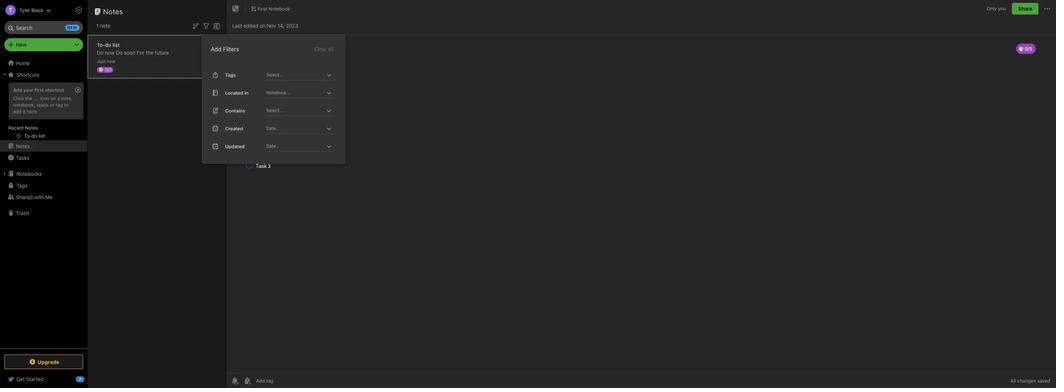 Task type: describe. For each thing, give the bounding box(es) containing it.
new
[[67, 25, 77, 30]]

 date picker field for created
[[265, 123, 341, 134]]

all
[[1011, 378, 1016, 384]]

add filters image
[[202, 22, 211, 31]]

tag
[[56, 102, 63, 108]]

started
[[26, 376, 44, 383]]

1 do from the left
[[97, 49, 104, 56]]

notes inside the notes link
[[16, 143, 30, 149]]

the inside to-do list do now do soon for the future
[[146, 49, 153, 56]]

Search text field
[[9, 21, 78, 34]]

trash link
[[0, 207, 87, 219]]

nov
[[267, 22, 276, 29]]

note window element
[[226, 0, 1056, 388]]

or
[[50, 102, 54, 108]]

edited
[[243, 22, 258, 29]]

icon
[[40, 95, 49, 101]]

contains
[[225, 108, 245, 114]]

notebooks
[[16, 171, 42, 177]]

add
[[13, 109, 21, 114]]

you
[[998, 6, 1006, 11]]

on inside note window element
[[260, 22, 266, 29]]

future
[[155, 49, 169, 56]]

changes
[[1017, 378, 1036, 384]]

first notebook
[[258, 6, 290, 12]]

in
[[245, 90, 249, 96]]

just now
[[97, 58, 115, 64]]

to-do list do now do soon for the future
[[97, 42, 169, 56]]

located in
[[225, 90, 249, 96]]

first notebook button
[[248, 4, 293, 14]]

clear
[[314, 46, 327, 52]]

tree containing home
[[0, 57, 87, 348]]

shared with me link
[[0, 191, 87, 203]]

a
[[57, 95, 60, 101]]

 date picker field for updated
[[265, 141, 341, 152]]

click the ...
[[13, 95, 39, 101]]

clear all button
[[314, 45, 334, 53]]

me
[[45, 194, 53, 200]]

get
[[16, 376, 25, 383]]

 input text field for contains
[[266, 106, 325, 116]]

on inside icon on a note, notebook, stack or tag to add it here.
[[50, 95, 56, 101]]

group inside tree
[[0, 81, 87, 143]]

for
[[137, 49, 145, 56]]

Located in field
[[265, 88, 334, 98]]

home link
[[0, 57, 87, 69]]

just
[[97, 58, 106, 64]]

0 vertical spatial tags
[[225, 72, 236, 78]]

all changes saved
[[1011, 378, 1050, 384]]

add tag image
[[243, 377, 252, 385]]

0 horizontal spatial the
[[25, 95, 32, 101]]

expand note image
[[231, 4, 240, 13]]

all
[[328, 46, 333, 52]]

tasks button
[[0, 152, 87, 164]]

black
[[31, 7, 43, 13]]

 input text field for tags
[[266, 70, 325, 80]]

Note Editor text field
[[226, 35, 1056, 373]]

Contains field
[[265, 106, 334, 116]]

it
[[23, 109, 26, 114]]

1 vertical spatial notes
[[25, 125, 38, 131]]

clear all
[[314, 46, 333, 52]]

2 do from the left
[[116, 49, 123, 56]]

tags inside "button"
[[16, 182, 27, 189]]

shortcuts button
[[0, 69, 87, 81]]

saved
[[1037, 378, 1050, 384]]

14,
[[278, 22, 284, 29]]

date… for created
[[266, 126, 280, 131]]

add for add your first shortcut
[[13, 87, 22, 93]]

to-
[[97, 42, 105, 48]]

note,
[[61, 95, 72, 101]]

More actions field
[[1043, 3, 1052, 15]]

get started
[[16, 376, 44, 383]]

1 note
[[96, 23, 110, 29]]

first
[[35, 87, 44, 93]]

7
[[79, 377, 81, 382]]

trash
[[16, 210, 29, 216]]

Add tag field
[[255, 378, 310, 384]]



Task type: vqa. For each thing, say whether or not it's contained in the screenshot.
Edit search 'IMAGE'
no



Task type: locate. For each thing, give the bounding box(es) containing it.
the
[[146, 49, 153, 56], [25, 95, 32, 101]]

notebook
[[269, 6, 290, 12]]

date… for updated
[[266, 143, 280, 149]]

Sort options field
[[191, 21, 200, 31]]

1 horizontal spatial on
[[260, 22, 266, 29]]

notebook,
[[13, 102, 35, 108]]

now
[[105, 49, 115, 56], [107, 58, 115, 64]]

home
[[16, 60, 30, 66]]

created
[[225, 126, 243, 131]]

expand notebooks image
[[2, 171, 8, 177]]

2 vertical spatial notes
[[16, 143, 30, 149]]

0 vertical spatial  input text field
[[266, 70, 325, 80]]

new
[[16, 42, 27, 48]]

new search field
[[9, 21, 79, 34]]

tree
[[0, 57, 87, 348]]

notes up note at the left of the page
[[103, 7, 123, 16]]

here.
[[27, 109, 38, 114]]

0 horizontal spatial tags
[[16, 182, 27, 189]]

0 horizontal spatial do
[[97, 49, 104, 56]]

on left the nov
[[260, 22, 266, 29]]

tags up shared
[[16, 182, 27, 189]]

tags button
[[0, 180, 87, 191]]

tasks
[[16, 155, 29, 161]]

2 vertical spatial  input text field
[[266, 106, 325, 116]]

 input text field down located in field
[[266, 106, 325, 116]]

0 vertical spatial date…
[[266, 126, 280, 131]]

add filters
[[211, 46, 239, 52]]

1 vertical spatial add
[[13, 87, 22, 93]]

2 date… from the top
[[266, 143, 280, 149]]

upgrade button
[[4, 355, 83, 369]]

1 horizontal spatial do
[[116, 49, 123, 56]]

last edited on nov 14, 2023
[[232, 22, 298, 29]]

group
[[0, 81, 87, 143]]

your
[[23, 87, 33, 93]]

...
[[34, 95, 39, 101]]

2023
[[286, 22, 298, 29]]

0 horizontal spatial add
[[13, 87, 22, 93]]

share button
[[1012, 3, 1039, 15]]

add up click
[[13, 87, 22, 93]]

with
[[34, 194, 44, 200]]

located
[[225, 90, 243, 96]]

to
[[64, 102, 69, 108]]

1 vertical spatial date…
[[266, 143, 280, 149]]

now down the do
[[105, 49, 115, 56]]

the right for
[[146, 49, 153, 56]]

icon on a note, notebook, stack or tag to add it here.
[[13, 95, 72, 114]]

new button
[[4, 38, 83, 51]]

notes link
[[0, 140, 87, 152]]

 input text field
[[266, 70, 325, 80], [266, 88, 325, 98], [266, 106, 325, 116]]

on left a
[[50, 95, 56, 101]]

0 vertical spatial notes
[[103, 7, 123, 16]]

shortcuts
[[16, 72, 39, 78]]

 input text field down tags field
[[266, 88, 325, 98]]

click
[[13, 95, 24, 101]]

on
[[260, 22, 266, 29], [50, 95, 56, 101]]

1 vertical spatial  input text field
[[266, 88, 325, 98]]

filters
[[223, 46, 239, 52]]

1 horizontal spatial the
[[146, 49, 153, 56]]

 input text field up located in field
[[266, 70, 325, 80]]

add your first shortcut
[[13, 87, 64, 93]]

now inside to-do list do now do soon for the future
[[105, 49, 115, 56]]

the left the ...
[[25, 95, 32, 101]]

1
[[96, 23, 99, 29]]

do
[[97, 49, 104, 56], [116, 49, 123, 56]]

View options field
[[211, 21, 221, 31]]

click to collapse image
[[85, 375, 90, 384]]

add for add filters
[[211, 46, 222, 52]]

add
[[211, 46, 222, 52], [13, 87, 22, 93]]

do down list
[[116, 49, 123, 56]]

2  input text field from the top
[[266, 88, 325, 98]]

shared with me
[[16, 194, 53, 200]]

notebooks link
[[0, 168, 87, 180]]

0 vertical spatial  date picker field
[[265, 123, 341, 134]]

share
[[1018, 5, 1033, 12]]

0 vertical spatial add
[[211, 46, 222, 52]]

0 vertical spatial now
[[105, 49, 115, 56]]

only
[[987, 6, 997, 11]]

tags
[[225, 72, 236, 78], [16, 182, 27, 189]]

date…
[[266, 126, 280, 131], [266, 143, 280, 149]]

Tags field
[[265, 70, 334, 80]]

recent notes
[[8, 125, 38, 131]]

notes
[[103, 7, 123, 16], [25, 125, 38, 131], [16, 143, 30, 149]]

do
[[105, 42, 111, 48]]

0 vertical spatial the
[[146, 49, 153, 56]]

note
[[100, 23, 110, 29]]

first
[[258, 6, 267, 12]]

 input text field inside 'contains' field
[[266, 106, 325, 116]]

1  date picker field from the top
[[265, 123, 341, 134]]

shared
[[16, 194, 33, 200]]

Help and Learning task checklist field
[[0, 374, 87, 385]]

 input text field inside tags field
[[266, 70, 325, 80]]

settings image
[[74, 6, 83, 15]]

stack
[[37, 102, 48, 108]]

more actions image
[[1043, 4, 1052, 13]]

add a reminder image
[[231, 377, 239, 385]]

shortcut
[[45, 87, 64, 93]]

upgrade
[[38, 359, 59, 365]]

now up the 0/3
[[107, 58, 115, 64]]

1 vertical spatial on
[[50, 95, 56, 101]]

notes up tasks
[[16, 143, 30, 149]]

1 vertical spatial the
[[25, 95, 32, 101]]

do down "to-"
[[97, 49, 104, 56]]

tooltip
[[176, 5, 215, 19]]

Account field
[[0, 3, 51, 17]]

add inside group
[[13, 87, 22, 93]]

group containing add your first shortcut
[[0, 81, 87, 143]]

1 horizontal spatial add
[[211, 46, 222, 52]]

1 vertical spatial  date picker field
[[265, 141, 341, 152]]

2  date picker field from the top
[[265, 141, 341, 152]]

0 vertical spatial on
[[260, 22, 266, 29]]

1 date… from the top
[[266, 126, 280, 131]]

list
[[113, 42, 120, 48]]

only you
[[987, 6, 1006, 11]]

1 horizontal spatial tags
[[225, 72, 236, 78]]

 input text field for located in
[[266, 88, 325, 98]]

last
[[232, 22, 242, 29]]

updated
[[225, 143, 245, 149]]

 input text field inside located in field
[[266, 88, 325, 98]]

1  input text field from the top
[[266, 70, 325, 80]]

tyler
[[19, 7, 30, 13]]

3  input text field from the top
[[266, 106, 325, 116]]

Add filters field
[[202, 21, 211, 31]]

 Date picker field
[[265, 123, 341, 134], [265, 141, 341, 152]]

add left filters
[[211, 46, 222, 52]]

1 vertical spatial tags
[[16, 182, 27, 189]]

1 vertical spatial now
[[107, 58, 115, 64]]

0 horizontal spatial on
[[50, 95, 56, 101]]

0/3
[[105, 67, 112, 72]]

tags up located
[[225, 72, 236, 78]]

recent
[[8, 125, 24, 131]]

soon
[[124, 49, 135, 56]]

tyler black
[[19, 7, 43, 13]]

notes right recent in the top left of the page
[[25, 125, 38, 131]]



